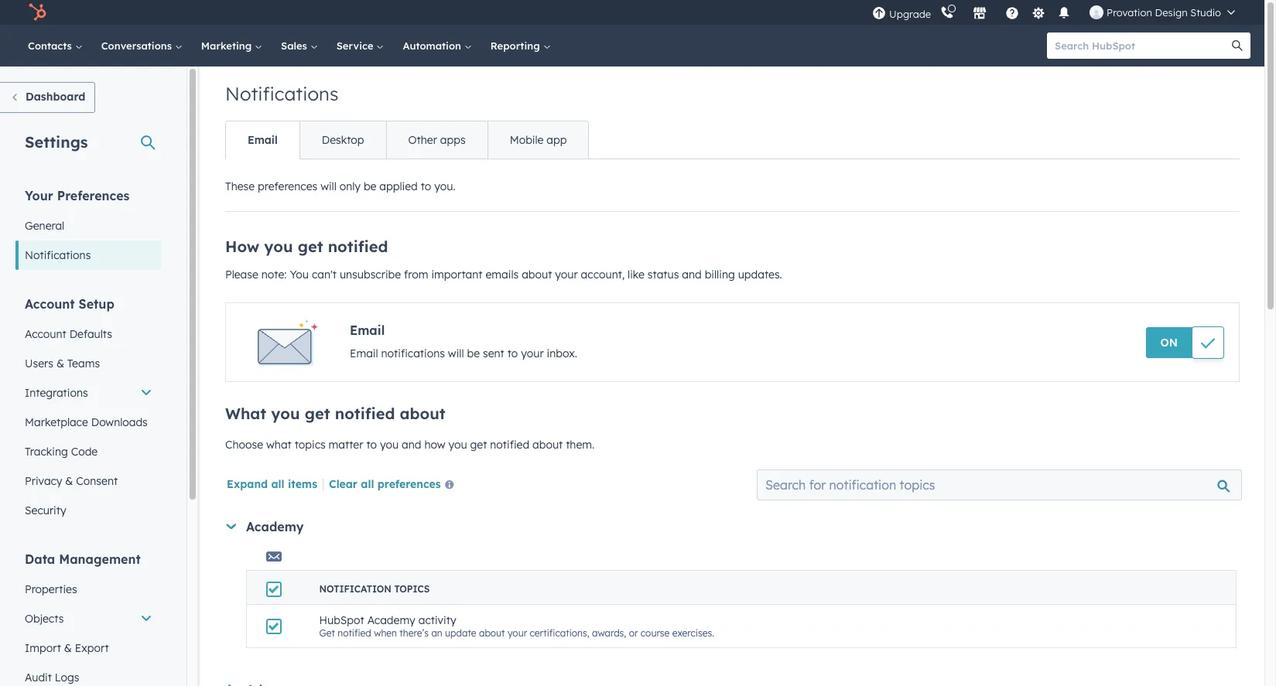 Task type: locate. For each thing, give the bounding box(es) containing it.
provation design studio
[[1107, 6, 1222, 19]]

will for be
[[448, 347, 464, 361]]

email
[[248, 133, 278, 147], [350, 323, 385, 338], [350, 347, 378, 361]]

& inside privacy & consent link
[[65, 475, 73, 488]]

your
[[25, 188, 53, 204]]

objects
[[25, 612, 64, 626]]

expand all items
[[227, 478, 317, 492]]

to right sent
[[508, 347, 518, 361]]

1 horizontal spatial to
[[421, 180, 431, 194]]

reporting
[[491, 39, 543, 52]]

how
[[425, 438, 445, 452]]

to left you. on the left
[[421, 180, 431, 194]]

topics right what
[[295, 438, 326, 452]]

downloads
[[91, 416, 148, 430]]

& right users at the bottom left
[[56, 357, 64, 371]]

only
[[340, 180, 361, 194]]

all right clear
[[361, 478, 374, 492]]

0 horizontal spatial preferences
[[258, 180, 318, 194]]

preferences down choose what topics matter to you and how you get notified about them.
[[378, 478, 441, 492]]

and left billing
[[682, 268, 702, 282]]

general
[[25, 219, 64, 233]]

billing
[[705, 268, 735, 282]]

account setup
[[25, 296, 114, 312]]

all left items
[[271, 478, 285, 492]]

email up the these
[[248, 133, 278, 147]]

1 horizontal spatial topics
[[394, 584, 430, 595]]

account for account setup
[[25, 296, 75, 312]]

there's
[[400, 628, 429, 639]]

account inside "link"
[[25, 327, 66, 341]]

0 horizontal spatial be
[[364, 180, 377, 194]]

1 horizontal spatial preferences
[[378, 478, 441, 492]]

account up account defaults
[[25, 296, 75, 312]]

settings image
[[1032, 7, 1046, 21]]

get for notifications
[[298, 237, 323, 256]]

0 vertical spatial and
[[682, 268, 702, 282]]

topics up activity
[[394, 584, 430, 595]]

help image
[[1006, 7, 1020, 21]]

navigation containing email
[[225, 121, 589, 159]]

0 vertical spatial will
[[321, 180, 337, 194]]

your left inbox.
[[521, 347, 544, 361]]

or
[[629, 628, 638, 639]]

you right 'how'
[[449, 438, 467, 452]]

notified right get
[[338, 628, 371, 639]]

1 vertical spatial get
[[305, 404, 330, 423]]

calling icon image
[[941, 6, 955, 20]]

1 vertical spatial &
[[65, 475, 73, 488]]

menu
[[871, 0, 1246, 25]]

marketplaces image
[[973, 7, 987, 21]]

0 horizontal spatial all
[[271, 478, 285, 492]]

1 horizontal spatial all
[[361, 478, 374, 492]]

integrations button
[[15, 379, 162, 408]]

audit logs
[[25, 671, 79, 685]]

1 account from the top
[[25, 296, 75, 312]]

academy inside hubspot academy activity get notified when there's an update about your certifications, awards, or course exercises.
[[367, 614, 416, 628]]

1 vertical spatial notifications
[[25, 248, 91, 262]]

& for teams
[[56, 357, 64, 371]]

email up notifications
[[350, 323, 385, 338]]

academy button
[[226, 519, 1237, 535]]

preferences inside button
[[378, 478, 441, 492]]

notifications
[[225, 82, 339, 105], [25, 248, 91, 262]]

0 vertical spatial get
[[298, 237, 323, 256]]

academy down notification topics
[[367, 614, 416, 628]]

sales
[[281, 39, 310, 52]]

your
[[555, 268, 578, 282], [521, 347, 544, 361], [508, 628, 527, 639]]

and left 'how'
[[402, 438, 422, 452]]

email inside email "button"
[[248, 133, 278, 147]]

get up you
[[298, 237, 323, 256]]

menu containing provation design studio
[[871, 0, 1246, 25]]

your left 'account,'
[[555, 268, 578, 282]]

1 all from the left
[[271, 478, 285, 492]]

you
[[290, 268, 309, 282]]

1 vertical spatial academy
[[367, 614, 416, 628]]

1 vertical spatial your
[[521, 347, 544, 361]]

account up users at the bottom left
[[25, 327, 66, 341]]

& inside import & export link
[[64, 642, 72, 656]]

privacy & consent
[[25, 475, 118, 488]]

account
[[25, 296, 75, 312], [25, 327, 66, 341]]

to right matter
[[366, 438, 377, 452]]

1 vertical spatial will
[[448, 347, 464, 361]]

0 vertical spatial your
[[555, 268, 578, 282]]

1 vertical spatial account
[[25, 327, 66, 341]]

notifications down general on the left of the page
[[25, 248, 91, 262]]

1 vertical spatial preferences
[[378, 478, 441, 492]]

choose what topics matter to you and how you get notified about them.
[[225, 438, 595, 452]]

from
[[404, 268, 428, 282]]

consent
[[76, 475, 118, 488]]

academy down expand all items button
[[246, 519, 304, 535]]

will left sent
[[448, 347, 464, 361]]

export
[[75, 642, 109, 656]]

audit logs link
[[15, 663, 162, 687]]

exercises.
[[672, 628, 714, 639]]

&
[[56, 357, 64, 371], [65, 475, 73, 488], [64, 642, 72, 656]]

0 vertical spatial email
[[248, 133, 278, 147]]

your left certifications,
[[508, 628, 527, 639]]

email left notifications
[[350, 347, 378, 361]]

what
[[266, 438, 292, 452]]

1 vertical spatial to
[[508, 347, 518, 361]]

about right emails
[[522, 268, 552, 282]]

& left export
[[64, 642, 72, 656]]

search button
[[1225, 33, 1251, 59]]

course
[[641, 628, 670, 639]]

privacy
[[25, 475, 62, 488]]

notifications down sales
[[225, 82, 339, 105]]

all
[[271, 478, 285, 492], [361, 478, 374, 492]]

be left sent
[[467, 347, 480, 361]]

2 vertical spatial &
[[64, 642, 72, 656]]

tracking code
[[25, 445, 98, 459]]

properties link
[[15, 575, 162, 605]]

all for clear
[[361, 478, 374, 492]]

about right update
[[479, 628, 505, 639]]

you up note:
[[264, 237, 293, 256]]

2 vertical spatial your
[[508, 628, 527, 639]]

notified
[[328, 237, 388, 256], [335, 404, 395, 423], [490, 438, 530, 452], [338, 628, 371, 639]]

properties
[[25, 583, 77, 597]]

2 all from the left
[[361, 478, 374, 492]]

0 vertical spatial topics
[[295, 438, 326, 452]]

0 horizontal spatial to
[[366, 438, 377, 452]]

what
[[225, 404, 266, 423]]

1 horizontal spatial will
[[448, 347, 464, 361]]

be
[[364, 180, 377, 194], [467, 347, 480, 361]]

notified up matter
[[335, 404, 395, 423]]

2 account from the top
[[25, 327, 66, 341]]

upgrade
[[890, 7, 931, 20]]

0 vertical spatial preferences
[[258, 180, 318, 194]]

other apps button
[[386, 122, 487, 159]]

all inside button
[[361, 478, 374, 492]]

0 horizontal spatial notifications
[[25, 248, 91, 262]]

settings link
[[1029, 4, 1048, 21]]

settings
[[25, 132, 88, 152]]

& right privacy
[[65, 475, 73, 488]]

expand
[[227, 478, 268, 492]]

marketing
[[201, 39, 255, 52]]

notifications button
[[1051, 0, 1078, 25]]

get right 'how'
[[470, 438, 487, 452]]

2 vertical spatial email
[[350, 347, 378, 361]]

notifications image
[[1058, 7, 1071, 21]]

all for expand
[[271, 478, 285, 492]]

be right only
[[364, 180, 377, 194]]

get
[[298, 237, 323, 256], [305, 404, 330, 423], [470, 438, 487, 452]]

1 vertical spatial email
[[350, 323, 385, 338]]

0 vertical spatial academy
[[246, 519, 304, 535]]

0 vertical spatial &
[[56, 357, 64, 371]]

get up matter
[[305, 404, 330, 423]]

them.
[[566, 438, 595, 452]]

1 horizontal spatial academy
[[367, 614, 416, 628]]

studio
[[1191, 6, 1222, 19]]

logs
[[55, 671, 79, 685]]

items
[[288, 478, 317, 492]]

audit
[[25, 671, 52, 685]]

2 horizontal spatial to
[[508, 347, 518, 361]]

get for how you get notified
[[305, 404, 330, 423]]

& inside users & teams link
[[56, 357, 64, 371]]

notification
[[319, 584, 392, 595]]

& for consent
[[65, 475, 73, 488]]

desktop
[[322, 133, 364, 147]]

1 vertical spatial be
[[467, 347, 480, 361]]

tracking
[[25, 445, 68, 459]]

when
[[374, 628, 397, 639]]

status
[[648, 268, 679, 282]]

users & teams link
[[15, 349, 162, 379]]

1 horizontal spatial notifications
[[225, 82, 339, 105]]

0 horizontal spatial will
[[321, 180, 337, 194]]

marketing link
[[192, 25, 272, 67]]

0 vertical spatial account
[[25, 296, 75, 312]]

0 horizontal spatial topics
[[295, 438, 326, 452]]

account defaults
[[25, 327, 112, 341]]

contacts link
[[19, 25, 92, 67]]

about left them.
[[533, 438, 563, 452]]

preferences right the these
[[258, 180, 318, 194]]

and
[[682, 268, 702, 282], [402, 438, 422, 452]]

0 vertical spatial be
[[364, 180, 377, 194]]

0 horizontal spatial and
[[402, 438, 422, 452]]

sales link
[[272, 25, 327, 67]]

navigation
[[225, 121, 589, 159]]

will left only
[[321, 180, 337, 194]]

1 vertical spatial and
[[402, 438, 422, 452]]



Task type: describe. For each thing, give the bounding box(es) containing it.
privacy & consent link
[[15, 467, 162, 496]]

conversations
[[101, 39, 175, 52]]

how you get notified
[[225, 237, 388, 256]]

automation
[[403, 39, 464, 52]]

marketplace
[[25, 416, 88, 430]]

notifications link
[[15, 241, 162, 270]]

inbox.
[[547, 347, 577, 361]]

notified up unsubscribe
[[328, 237, 388, 256]]

other
[[408, 133, 437, 147]]

import & export link
[[15, 634, 162, 663]]

import
[[25, 642, 61, 656]]

update
[[445, 628, 477, 639]]

clear all preferences button
[[329, 477, 460, 495]]

hubspot
[[319, 614, 364, 628]]

you.
[[434, 180, 456, 194]]

defaults
[[69, 327, 112, 341]]

help button
[[999, 0, 1026, 25]]

applied
[[380, 180, 418, 194]]

can't
[[312, 268, 337, 282]]

what you get notified about
[[225, 404, 446, 423]]

updates.
[[738, 268, 782, 282]]

sent
[[483, 347, 505, 361]]

1 horizontal spatial and
[[682, 268, 702, 282]]

teams
[[67, 357, 100, 371]]

note:
[[261, 268, 287, 282]]

management
[[59, 552, 141, 567]]

users & teams
[[25, 357, 100, 371]]

other apps
[[408, 133, 466, 147]]

2 vertical spatial get
[[470, 438, 487, 452]]

Search for notification topics search field
[[757, 470, 1242, 501]]

0 vertical spatial to
[[421, 180, 431, 194]]

email button
[[226, 122, 299, 159]]

certifications,
[[530, 628, 590, 639]]

security link
[[15, 496, 162, 526]]

your inside hubspot academy activity get notified when there's an update about your certifications, awards, or course exercises.
[[508, 628, 527, 639]]

matter
[[329, 438, 363, 452]]

code
[[71, 445, 98, 459]]

will for only
[[321, 180, 337, 194]]

1 vertical spatial topics
[[394, 584, 430, 595]]

hubspot link
[[19, 3, 58, 22]]

these
[[225, 180, 255, 194]]

automation link
[[394, 25, 481, 67]]

design
[[1155, 6, 1188, 19]]

please note: you can't unsubscribe from important emails about your account, like status and billing updates.
[[225, 268, 782, 282]]

preferences
[[57, 188, 130, 204]]

activity
[[419, 614, 456, 628]]

data management element
[[15, 551, 162, 687]]

account setup element
[[15, 296, 162, 526]]

marketplaces button
[[964, 0, 996, 25]]

1 horizontal spatial be
[[467, 347, 480, 361]]

your preferences element
[[15, 187, 162, 270]]

you up what
[[271, 404, 300, 423]]

notification topics
[[319, 584, 430, 595]]

0 vertical spatial notifications
[[225, 82, 339, 105]]

get
[[319, 628, 335, 639]]

contacts
[[28, 39, 75, 52]]

choose
[[225, 438, 263, 452]]

notified left them.
[[490, 438, 530, 452]]

tracking code link
[[15, 437, 162, 467]]

2 vertical spatial to
[[366, 438, 377, 452]]

please
[[225, 268, 258, 282]]

on
[[1161, 336, 1178, 350]]

you up "clear all preferences"
[[380, 438, 399, 452]]

caret image
[[228, 685, 234, 687]]

account for account defaults
[[25, 327, 66, 341]]

mobile app
[[510, 133, 567, 147]]

clear all preferences
[[329, 478, 441, 492]]

about up 'how'
[[400, 404, 446, 423]]

notifications
[[381, 347, 445, 361]]

emails
[[486, 268, 519, 282]]

email notifications will be sent to your inbox.
[[350, 347, 577, 361]]

general link
[[15, 211, 162, 241]]

hubspot image
[[28, 3, 46, 22]]

provation design studio button
[[1081, 0, 1245, 25]]

about inside hubspot academy activity get notified when there's an update about your certifications, awards, or course exercises.
[[479, 628, 505, 639]]

notified inside hubspot academy activity get notified when there's an update about your certifications, awards, or course exercises.
[[338, 628, 371, 639]]

search image
[[1232, 40, 1243, 51]]

james peterson image
[[1090, 5, 1104, 19]]

account,
[[581, 268, 625, 282]]

users
[[25, 357, 53, 371]]

desktop button
[[299, 122, 386, 159]]

objects button
[[15, 605, 162, 634]]

upgrade image
[[873, 7, 886, 21]]

how
[[225, 237, 259, 256]]

marketplace downloads
[[25, 416, 148, 430]]

integrations
[[25, 386, 88, 400]]

data
[[25, 552, 55, 567]]

important
[[431, 268, 483, 282]]

caret image
[[226, 524, 236, 530]]

these preferences will only be applied to you.
[[225, 180, 456, 194]]

0 horizontal spatial academy
[[246, 519, 304, 535]]

setup
[[79, 296, 114, 312]]

import & export
[[25, 642, 109, 656]]

security
[[25, 504, 66, 518]]

data management
[[25, 552, 141, 567]]

& for export
[[64, 642, 72, 656]]

expand all items button
[[227, 478, 317, 492]]

notifications inside "link"
[[25, 248, 91, 262]]

dashboard
[[26, 90, 85, 104]]

dashboard link
[[0, 82, 95, 113]]

account defaults link
[[15, 320, 162, 349]]

Search HubSpot search field
[[1047, 33, 1237, 59]]



Task type: vqa. For each thing, say whether or not it's contained in the screenshot.
You
yes



